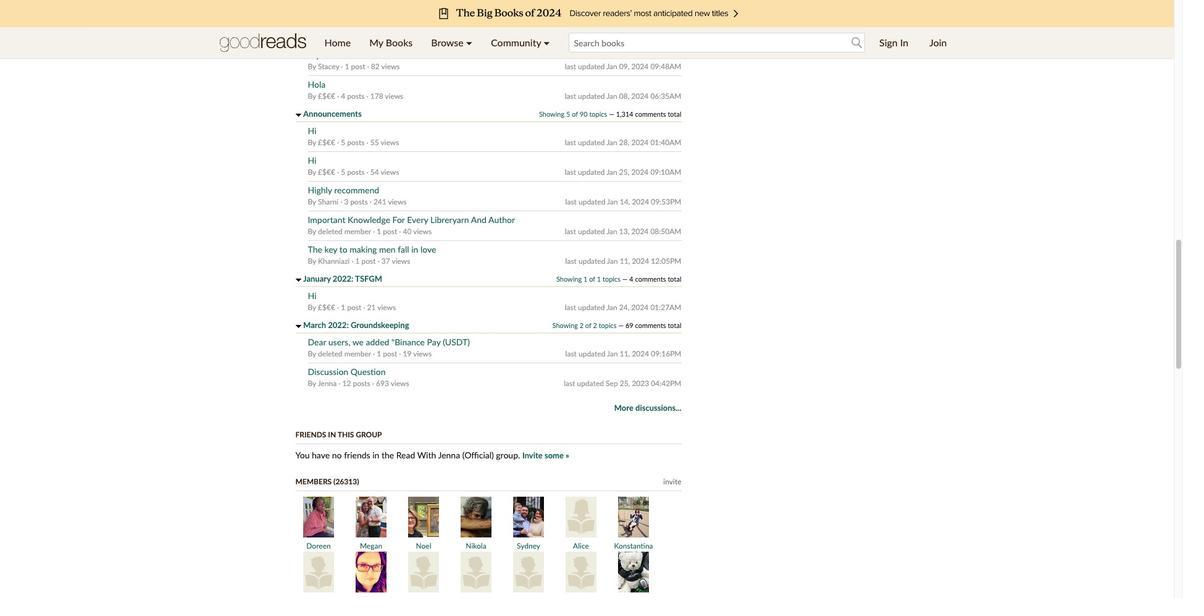 Task type: vqa. For each thing, say whether or not it's contained in the screenshot.


Task type: locate. For each thing, give the bounding box(es) containing it.
posts down participation:
[[352, 32, 370, 41]]

users,
[[329, 337, 351, 347]]

▾ inside dropdown button
[[466, 36, 473, 48]]

by left "jenna" link
[[308, 379, 316, 388]]

join
[[930, 36, 948, 48]]

£$€€ inside hi by £$€€ ·     5 posts     ·     55 views
[[318, 138, 335, 147]]

£$€€ down hola link
[[318, 91, 335, 101]]

megan image
[[356, 497, 387, 538]]

22,
[[620, 2, 631, 12]]

1 + image from the top
[[296, 279, 301, 282]]

1 £$€€ link from the top
[[318, 91, 335, 101]]

2024 right 09,
[[632, 62, 649, 71]]

in right fall
[[412, 244, 419, 255]]

0 horizontal spatial ▾
[[466, 36, 473, 48]]

£$€€ inside hi by £$€€ ·     5 posts     ·     54 views
[[318, 167, 335, 177]]

konstantina
[[615, 541, 654, 551]]

0 vertical spatial 3
[[346, 32, 350, 41]]

1 vertical spatial 4
[[630, 275, 634, 283]]

showing
[[539, 110, 565, 118], [557, 275, 582, 283], [553, 321, 578, 329]]

0 horizontal spatial jenna
[[318, 379, 337, 388]]

with
[[418, 450, 436, 460]]

stacey
[[318, 62, 339, 71]]

— left 1,314
[[609, 110, 615, 118]]

views down 'every'
[[414, 227, 432, 236]]

deleted for dear
[[318, 349, 343, 358]]

by down announcements link
[[308, 138, 316, 147]]

£$€€ inside hi by £$€€ ·     1 post     ·     21 views
[[318, 303, 335, 312]]

post inside dear users, we added "binance pay (usdt) by     deleted member     ·     1 post     ·     19 views
[[383, 349, 397, 358]]

amazon
[[519, 20, 550, 30]]

1 vertical spatial topics
[[603, 275, 621, 283]]

1 vertical spatial hi
[[308, 155, 317, 166]]

of down last updated jan 24, 2024 01:27am
[[586, 321, 592, 329]]

memoir
[[322, 49, 351, 60]]

updated left 14, on the right
[[579, 197, 606, 206]]

2 hi link from the top
[[308, 155, 317, 166]]

101
[[375, 32, 388, 41]]

+ image for march
[[296, 325, 301, 328]]

2024 for dear users, we added "binance pay (usdt) by     deleted member     ·     1 post     ·     19 views
[[632, 349, 650, 358]]

hi link down january
[[308, 290, 317, 301]]

deleted
[[318, 227, 343, 236], [318, 349, 343, 358]]

2 vertical spatial hi link
[[308, 290, 317, 301]]

178
[[371, 91, 383, 101]]

2 vertical spatial hi
[[308, 290, 317, 301]]

2 £$€€ link from the top
[[318, 138, 335, 147]]

the key to making men fall in love by khanniazi ·     1 post     ·     37 views
[[308, 244, 437, 266]]

4 inside hola by £$€€ ·     4 posts     ·     178 views
[[341, 91, 346, 101]]

0 vertical spatial 11,
[[620, 256, 631, 266]]

8 by from the top
[[308, 303, 316, 312]]

views inside highly recommend by sharni ·     3 posts     ·     241 views
[[388, 197, 407, 206]]

3 inside research participation: reading and mental health (£50 amazon voucher) amelia ·     3 posts     ·     101 views
[[346, 32, 350, 41]]

1 vertical spatial member
[[345, 349, 371, 358]]

member for knowledge
[[345, 227, 371, 236]]

55
[[371, 138, 379, 147]]

1 vertical spatial comments
[[636, 275, 667, 283]]

post left 21
[[347, 303, 362, 312]]

0 vertical spatial of
[[572, 110, 578, 118]]

member inside dear users, we added "binance pay (usdt) by     deleted member     ·     1 post     ·     19 views
[[345, 349, 371, 358]]

4 down last updated jan 11, 2024 12:05pm
[[630, 275, 634, 283]]

updated left sep
[[578, 379, 604, 388]]

jan down showing 2 of 2 topics — 69 comments total
[[608, 349, 618, 358]]

updated for hola by £$€€ ·     4 posts     ·     178 views
[[578, 91, 605, 101]]

25,
[[620, 167, 630, 177], [620, 379, 631, 388]]

members (26313) link
[[296, 477, 359, 486]]

jenna inside discussion question by jenna ·     12 posts     ·     693 views
[[318, 379, 337, 388]]

1 member from the top
[[345, 227, 371, 236]]

posts
[[352, 32, 370, 41], [347, 91, 365, 101], [347, 138, 365, 147], [347, 167, 365, 177], [351, 197, 368, 206], [353, 379, 371, 388]]

1 vertical spatial —
[[623, 275, 628, 283]]

my for my memoir by stacey ·     1 post     ·     82 views
[[308, 49, 320, 60]]

04:42pm
[[651, 379, 682, 388]]

my books link
[[360, 27, 422, 58]]

40
[[403, 227, 412, 236]]

—
[[609, 110, 615, 118], [623, 275, 628, 283], [619, 321, 624, 329]]

2 vertical spatial comments
[[636, 321, 667, 329]]

halls dannigan image
[[619, 552, 649, 593]]

my inside my memoir by stacey ·     1 post     ·     82 views
[[308, 49, 320, 60]]

more discussions...
[[615, 403, 682, 413]]

updated down last updated jan 28, 2024 01:40am
[[578, 167, 605, 177]]

· left 37
[[378, 256, 380, 266]]

last updated jan 28, 2024 01:40am
[[565, 138, 682, 147]]

1 vertical spatial 3
[[344, 197, 349, 206]]

3 hi link from the top
[[308, 290, 317, 301]]

posts down recommend on the top left of page
[[351, 197, 368, 206]]

by down the the
[[308, 256, 316, 266]]

doreen link
[[307, 541, 331, 551]]

3 £$€€ from the top
[[318, 167, 335, 177]]

11, down 69 at bottom right
[[620, 349, 631, 358]]

2 total from the top
[[668, 275, 682, 283]]

libreryarn
[[431, 214, 469, 225]]

1 11, from the top
[[620, 256, 631, 266]]

"binance
[[392, 337, 425, 347]]

▾ down mental
[[466, 36, 473, 48]]

2 deleted from the top
[[318, 349, 343, 358]]

by up the the
[[308, 227, 316, 236]]

comments down 06:35am
[[636, 110, 667, 118]]

jan left 14, on the right
[[608, 197, 618, 206]]

updated for the key to making men fall in love by khanniazi ·     1 post     ·     37 views
[[579, 256, 606, 266]]

0 vertical spatial deleted
[[318, 227, 343, 236]]

aki blue image
[[408, 552, 439, 593]]

0 horizontal spatial 2
[[580, 321, 584, 329]]

1
[[345, 62, 349, 71], [377, 227, 381, 236], [356, 256, 360, 266], [584, 275, 588, 283], [597, 275, 601, 283], [341, 303, 346, 312], [377, 349, 381, 358]]

views down fall
[[392, 256, 411, 266]]

1 vertical spatial jenna
[[438, 450, 460, 460]]

1 horizontal spatial my
[[370, 36, 384, 48]]

the key to making men fall in love link
[[308, 244, 437, 255]]

0 vertical spatial —
[[609, 110, 615, 118]]

member down knowledge
[[345, 227, 371, 236]]

my for my books
[[370, 36, 384, 48]]

author
[[489, 214, 515, 225]]

by down hola link
[[308, 91, 316, 101]]

total down 06:35am
[[668, 110, 682, 118]]

jan down last updated jan 28, 2024 01:40am
[[607, 167, 618, 177]]

2 vertical spatial in
[[373, 450, 380, 460]]

2 horizontal spatial in
[[412, 244, 419, 255]]

last for highly recommend by sharni ·     3 posts     ·     241 views
[[566, 197, 577, 206]]

views
[[390, 32, 409, 41], [382, 62, 400, 71], [385, 91, 404, 101], [381, 138, 399, 147], [381, 167, 399, 177], [388, 197, 407, 206], [414, 227, 432, 236], [392, 256, 411, 266], [378, 303, 396, 312], [414, 349, 432, 358], [391, 379, 409, 388]]

topics right "90"
[[590, 110, 608, 118]]

noel toon arretche image
[[408, 497, 439, 538]]

£$€€ link for hi by £$€€ ·     5 posts     ·     54 views
[[318, 167, 335, 177]]

01:40am
[[651, 138, 682, 147]]

01:27am
[[651, 303, 682, 312]]

1 vertical spatial in
[[328, 430, 336, 439]]

2024 right 22,
[[632, 2, 650, 12]]

updated left 13,
[[578, 227, 605, 236]]

have
[[312, 450, 330, 460]]

2 vertical spatial showing
[[553, 321, 578, 329]]

0 horizontal spatial my
[[308, 49, 320, 60]]

hi down announcements link
[[308, 125, 317, 136]]

3 comments from the top
[[636, 321, 667, 329]]

by down 'highly'
[[308, 197, 316, 206]]

· up highly recommend link
[[337, 167, 339, 177]]

2024 left 09:10am
[[632, 167, 649, 177]]

updated down 'showing 2 of 2 topics' link
[[579, 349, 606, 358]]

posts inside research participation: reading and mental health (£50 amazon voucher) amelia ·     3 posts     ·     101 views
[[352, 32, 370, 41]]

1 by from the top
[[308, 62, 316, 71]]

of
[[572, 110, 578, 118], [590, 275, 596, 283], [586, 321, 592, 329]]

showing left "90"
[[539, 110, 565, 118]]

by inside hola by £$€€ ·     4 posts     ·     178 views
[[308, 91, 316, 101]]

3 total from the top
[[668, 321, 682, 329]]

0 horizontal spatial in
[[328, 430, 336, 439]]

· left 54
[[367, 167, 369, 177]]

2 vertical spatial total
[[668, 321, 682, 329]]

2024 for hi by £$€€ ·     1 post     ·     21 views
[[632, 303, 649, 312]]

2024 for research participation: reading and mental health (£50 amazon voucher) amelia ·     3 posts     ·     101 views
[[632, 32, 649, 41]]

5 left "90"
[[567, 110, 571, 118]]

0 vertical spatial member
[[345, 227, 371, 236]]

1 horizontal spatial ▾
[[544, 36, 550, 48]]

5 for hi by £$€€ ·     5 posts     ·     55 views
[[341, 138, 346, 147]]

+ image
[[296, 279, 301, 282], [296, 325, 301, 328]]

last for my memoir by stacey ·     1 post     ·     82 views
[[565, 62, 577, 71]]

1 deleted from the top
[[318, 227, 343, 236]]

discussion question by jenna ·     12 posts     ·     693 views
[[308, 366, 409, 388]]

2 by from the top
[[308, 91, 316, 101]]

£$€€ inside hola by £$€€ ·     4 posts     ·     178 views
[[318, 91, 335, 101]]

in left the
[[373, 450, 380, 460]]

comments right 69 at bottom right
[[636, 321, 667, 329]]

hi link
[[308, 125, 317, 136], [308, 155, 317, 166], [308, 290, 317, 301]]

showing 1 of 1 topics link
[[557, 275, 621, 283]]

1 hi from the top
[[308, 125, 317, 136]]

views right 19 at left
[[414, 349, 432, 358]]

of for ·
[[572, 110, 578, 118]]

hi inside hi by £$€€ ·     1 post     ·     21 views
[[308, 290, 317, 301]]

by inside hi by £$€€ ·     1 post     ·     21 views
[[308, 303, 316, 312]]

1 horizontal spatial 2
[[593, 321, 597, 329]]

highly
[[308, 185, 332, 195]]

showing down showing 1 of 1 topics link
[[553, 321, 578, 329]]

hi link for hi by £$€€ ·     5 posts     ·     54 views
[[308, 155, 317, 166]]

0 vertical spatial showing
[[539, 110, 565, 118]]

misty rocchino image
[[356, 552, 387, 593]]

1 vertical spatial total
[[668, 275, 682, 283]]

topics left 69 at bottom right
[[599, 321, 617, 329]]

topics for ·
[[590, 110, 608, 118]]

28,
[[620, 138, 630, 147]]

last for hi by £$€€ ·     5 posts     ·     54 views
[[565, 167, 577, 177]]

hi down january
[[308, 290, 317, 301]]

· left 40
[[399, 227, 401, 236]]

books
[[386, 36, 413, 48]]

views inside discussion question by jenna ·     12 posts     ·     693 views
[[391, 379, 409, 388]]

0 vertical spatial hi
[[308, 125, 317, 136]]

3 hi from the top
[[308, 290, 317, 301]]

by up 'highly'
[[308, 167, 316, 177]]

by inside hi by £$€€ ·     5 posts     ·     54 views
[[308, 167, 316, 177]]

jan left 21,
[[607, 32, 618, 41]]

deleted down users,
[[318, 349, 343, 358]]

5 by from the top
[[308, 197, 316, 206]]

menu containing home
[[315, 27, 560, 58]]

jan left 13,
[[607, 227, 618, 236]]

19
[[403, 349, 412, 358]]

+ image left january
[[296, 279, 301, 282]]

post left 82
[[351, 62, 366, 71]]

0 vertical spatial in
[[412, 244, 419, 255]]

doreen image
[[303, 497, 334, 538]]

the most anticipated books of 2024 image
[[93, 0, 1082, 27]]

post down the key to making men fall in love link
[[362, 256, 376, 266]]

member inside important knowledge for every libreryarn and author by     deleted member     ·     1 post     ·     40 views
[[345, 227, 371, 236]]

+ image
[[296, 114, 301, 117]]

2 comments from the top
[[636, 275, 667, 283]]

views right 55 at the top of the page
[[381, 138, 399, 147]]

fall
[[398, 244, 410, 255]]

2024 left the 09:16pm
[[632, 349, 650, 358]]

hola
[[308, 79, 326, 90]]

2 ▾ from the left
[[544, 36, 550, 48]]

for
[[393, 214, 405, 225]]

views right 21
[[378, 303, 396, 312]]

1 vertical spatial 11,
[[620, 349, 631, 358]]

2 vertical spatial 5
[[341, 167, 346, 177]]

Search books text field
[[569, 33, 866, 53]]

1 vertical spatial deleted
[[318, 349, 343, 358]]

jan for hi by £$€€ ·     5 posts     ·     55 views
[[607, 138, 618, 147]]

posts inside hola by £$€€ ·     4 posts     ·     178 views
[[347, 91, 365, 101]]

post inside my memoir by stacey ·     1 post     ·     82 views
[[351, 62, 366, 71]]

1 vertical spatial my
[[308, 49, 320, 60]]

jennifer guyer image
[[461, 552, 492, 593]]

1 vertical spatial hi link
[[308, 155, 317, 166]]

khanniazi link
[[318, 256, 350, 266]]

menu
[[315, 27, 560, 58]]

by inside dear users, we added "binance pay (usdt) by     deleted member     ·     1 post     ·     19 views
[[308, 349, 316, 358]]

hi link down announcements link
[[308, 125, 317, 136]]

last for hola by £$€€ ·     4 posts     ·     178 views
[[565, 91, 577, 101]]

2 vertical spatial —
[[619, 321, 624, 329]]

1 £$€€ from the top
[[318, 91, 335, 101]]

jan for dear users, we added "binance pay (usdt) by     deleted member     ·     1 post     ·     19 views
[[608, 349, 618, 358]]

last for the key to making men fall in love by khanniazi ·     1 post     ·     37 views
[[566, 256, 577, 266]]

updated down "90"
[[578, 138, 605, 147]]

5
[[567, 110, 571, 118], [341, 138, 346, 147], [341, 167, 346, 177]]

10 by from the top
[[308, 379, 316, 388]]

— down last updated jan 11, 2024 12:05pm
[[623, 275, 628, 283]]

2022: for groundskeeping
[[328, 320, 349, 330]]

post down the dear users, we added "binance pay (usdt) link
[[383, 349, 397, 358]]

1 vertical spatial 2022:
[[328, 320, 349, 330]]

2024 right 13,
[[632, 227, 649, 236]]

hi inside hi by £$€€ ·     5 posts     ·     55 views
[[308, 125, 317, 136]]

showing 2 of 2 topics — 69 comments total
[[553, 321, 682, 329]]

54
[[371, 167, 379, 177]]

deleted inside important knowledge for every libreryarn and author by     deleted member     ·     1 post     ·     40 views
[[318, 227, 343, 236]]

jan left 24,
[[607, 303, 618, 312]]

9 by from the top
[[308, 349, 316, 358]]

jan for important knowledge for every libreryarn and author by     deleted member     ·     1 post     ·     40 views
[[607, 227, 618, 236]]

updated for highly recommend by sharni ·     3 posts     ·     241 views
[[579, 197, 606, 206]]

1 inside important knowledge for every libreryarn and author by     deleted member     ·     1 post     ·     40 views
[[377, 227, 381, 236]]

hola link
[[308, 79, 326, 90]]

2 member from the top
[[345, 349, 371, 358]]

0 vertical spatial hi link
[[308, 125, 317, 136]]

0 vertical spatial + image
[[296, 279, 301, 282]]

1 ▾ from the left
[[466, 36, 473, 48]]

post inside 'the key to making men fall in love by khanniazi ·     1 post     ·     37 views'
[[362, 256, 376, 266]]

jenna down discussion
[[318, 379, 337, 388]]

£$€€ up 'highly'
[[318, 167, 335, 177]]

posts inside highly recommend by sharni ·     3 posts     ·     241 views
[[351, 197, 368, 206]]

5 up highly recommend link
[[341, 167, 346, 177]]

1 hi link from the top
[[308, 125, 317, 136]]

member
[[345, 227, 371, 236], [345, 349, 371, 358]]

£$€€ for hi by £$€€ ·     1 post     ·     21 views
[[318, 303, 335, 312]]

11, up showing 1 of 1 topics — 4 comments total on the top of the page
[[620, 256, 631, 266]]

more
[[615, 403, 634, 413]]

doreen
[[307, 541, 331, 551]]

research
[[308, 20, 342, 30]]

Search for books to add to your shelves search field
[[569, 33, 866, 53]]

1 vertical spatial + image
[[296, 325, 301, 328]]

my
[[370, 36, 384, 48], [308, 49, 320, 60]]

0 vertical spatial 2022:
[[333, 274, 354, 284]]

3 right amelia
[[346, 32, 350, 41]]

sydney parkman image
[[514, 497, 544, 538]]

january
[[303, 274, 331, 284]]

this
[[338, 430, 354, 439]]

you have no friends in the read with jenna (official) group. invite some »
[[296, 450, 570, 460]]

community ▾ button
[[482, 27, 560, 58]]

sydney
[[517, 541, 541, 551]]

1 comments from the top
[[636, 110, 667, 118]]

0 vertical spatial 4
[[341, 91, 346, 101]]

2024 right 14, on the right
[[632, 197, 650, 206]]

updated up "90"
[[578, 91, 605, 101]]

post for making
[[362, 256, 376, 266]]

in left this
[[328, 430, 336, 439]]

3 by from the top
[[308, 138, 316, 147]]

last
[[566, 2, 577, 12], [565, 32, 577, 41], [565, 62, 577, 71], [565, 91, 577, 101], [565, 138, 577, 147], [565, 167, 577, 177], [566, 197, 577, 206], [565, 227, 577, 236], [566, 256, 577, 266], [565, 303, 577, 312], [566, 349, 577, 358], [564, 379, 576, 388]]

total down 12:05pm
[[668, 275, 682, 283]]

· up hi by £$€€ ·     5 posts     ·     54 views
[[337, 138, 339, 147]]

2 11, from the top
[[620, 349, 631, 358]]

0 vertical spatial my
[[370, 36, 384, 48]]

showing up 'showing 2 of 2 topics' link
[[557, 275, 582, 283]]

posts inside hi by £$€€ ·     5 posts     ·     54 views
[[347, 167, 365, 177]]

by down "dear"
[[308, 349, 316, 358]]

group.
[[496, 450, 521, 460]]

2024 right 21,
[[632, 32, 649, 41]]

of left "90"
[[572, 110, 578, 118]]

hi up 'highly'
[[308, 155, 317, 166]]

4 by from the top
[[308, 167, 316, 177]]

2 hi from the top
[[308, 155, 317, 166]]

6 by from the top
[[308, 227, 316, 236]]

hi link up 'highly'
[[308, 155, 317, 166]]

37
[[382, 256, 390, 266]]

jan for hi by £$€€ ·     1 post     ·     21 views
[[607, 303, 618, 312]]

1 total from the top
[[668, 110, 682, 118]]

announcements
[[303, 109, 362, 119]]

1 vertical spatial 25,
[[620, 379, 631, 388]]

4 £$€€ from the top
[[318, 303, 335, 312]]

hi inside hi by £$€€ ·     5 posts     ·     54 views
[[308, 155, 317, 166]]

14,
[[620, 197, 631, 206]]

— left 69 at bottom right
[[619, 321, 624, 329]]

7 by from the top
[[308, 256, 316, 266]]

2024 for my memoir by stacey ·     1 post     ·     82 views
[[632, 62, 649, 71]]

views right 178
[[385, 91, 404, 101]]

1 vertical spatial of
[[590, 275, 596, 283]]

showing for (usdt)
[[553, 321, 578, 329]]

deleted down important
[[318, 227, 343, 236]]

updated left 09,
[[578, 62, 605, 71]]

views inside research participation: reading and mental health (£50 amazon voucher) amelia ·     3 posts     ·     101 views
[[390, 32, 409, 41]]

added
[[366, 337, 390, 347]]

0 vertical spatial topics
[[590, 110, 608, 118]]

0 vertical spatial comments
[[636, 110, 667, 118]]

topics down last updated jan 11, 2024 12:05pm
[[603, 275, 621, 283]]

last updated jan 14, 2024 09:53pm
[[566, 197, 682, 206]]

2024
[[632, 2, 650, 12], [632, 32, 649, 41], [632, 62, 649, 71], [632, 91, 649, 101], [632, 138, 649, 147], [632, 167, 649, 177], [632, 197, 650, 206], [632, 227, 649, 236], [632, 256, 650, 266], [632, 303, 649, 312], [632, 349, 650, 358]]

0 horizontal spatial 4
[[341, 91, 346, 101]]

in inside 'the key to making men fall in love by khanniazi ·     1 post     ·     37 views'
[[412, 244, 419, 255]]

5 inside hi by £$€€ ·     5 posts     ·     55 views
[[341, 138, 346, 147]]

2 £$€€ from the top
[[318, 138, 335, 147]]

some
[[545, 450, 564, 460]]

2024 right 28,
[[632, 138, 649, 147]]

4 £$€€ link from the top
[[318, 303, 335, 312]]

0 vertical spatial jenna
[[318, 379, 337, 388]]

by inside important knowledge for every libreryarn and author by     deleted member     ·     1 post     ·     40 views
[[308, 227, 316, 236]]

2024 for hi by £$€€ ·     5 posts     ·     55 views
[[632, 138, 649, 147]]

2 + image from the top
[[296, 325, 301, 328]]

▾ inside popup button
[[544, 36, 550, 48]]

updated up 'showing 2 of 2 topics' link
[[578, 303, 605, 312]]

2 vertical spatial of
[[586, 321, 592, 329]]

health
[[474, 20, 497, 30]]

last updated jan 08, 2024 06:35am
[[565, 91, 682, 101]]

0 vertical spatial 25,
[[620, 167, 630, 177]]

1 vertical spatial 5
[[341, 138, 346, 147]]

5 inside hi by £$€€ ·     5 posts     ·     54 views
[[341, 167, 346, 177]]

25, for ·
[[620, 167, 630, 177]]

my inside "menu"
[[370, 36, 384, 48]]

post inside important knowledge for every libreryarn and author by     deleted member     ·     1 post     ·     40 views
[[383, 227, 397, 236]]

08,
[[620, 91, 630, 101]]

my books
[[370, 36, 413, 48]]

12:05pm
[[651, 256, 682, 266]]

posts down the question
[[353, 379, 371, 388]]

last for discussion question by jenna ·     12 posts     ·     693 views
[[564, 379, 576, 388]]

reader image
[[514, 552, 544, 593]]

0 vertical spatial total
[[668, 110, 682, 118]]

»
[[566, 450, 570, 460]]

posts left 178
[[347, 91, 365, 101]]

+ image left march
[[296, 325, 301, 328]]

posts up recommend on the top left of page
[[347, 167, 365, 177]]

march 2022: groundskeeping link
[[303, 320, 409, 330]]

deleted inside dear users, we added "binance pay (usdt) by     deleted member     ·     1 post     ·     19 views
[[318, 349, 343, 358]]

3
[[346, 32, 350, 41], [344, 197, 349, 206]]

3 £$€€ link from the top
[[318, 167, 335, 177]]

updated up voucher)
[[579, 2, 606, 12]]

post for added
[[383, 349, 397, 358]]

2 vertical spatial topics
[[599, 321, 617, 329]]



Task type: describe. For each thing, give the bounding box(es) containing it.
views inside hi by £$€€ ·     5 posts     ·     54 views
[[381, 167, 399, 177]]

1 vertical spatial showing
[[557, 275, 582, 283]]

2024 for hi by £$€€ ·     5 posts     ·     54 views
[[632, 167, 649, 177]]

jan for hola by £$€€ ·     4 posts     ·     178 views
[[607, 91, 618, 101]]

el image
[[566, 552, 597, 593]]

+ image for january
[[296, 279, 301, 282]]

sharni link
[[318, 197, 339, 206]]

highly recommend link
[[308, 185, 379, 195]]

· left 178
[[367, 91, 369, 101]]

693
[[376, 379, 389, 388]]

by inside hi by £$€€ ·     5 posts     ·     55 views
[[308, 138, 316, 147]]

11, for dear users, we added "binance pay (usdt)
[[620, 349, 631, 358]]

friends
[[296, 430, 327, 439]]

topics for (usdt)
[[599, 321, 617, 329]]

09:16pm
[[651, 349, 682, 358]]

join link
[[921, 27, 957, 58]]

updated for hi by £$€€ ·     1 post     ·     21 views
[[578, 303, 605, 312]]

jan for research participation: reading and mental health (£50 amazon voucher) amelia ·     3 posts     ·     101 views
[[607, 32, 618, 41]]

group
[[356, 430, 382, 439]]

hi link for hi by £$€€ ·     1 post     ·     21 views
[[308, 290, 317, 301]]

recommend
[[334, 185, 379, 195]]

sign in link
[[871, 27, 918, 58]]

1 inside my memoir by stacey ·     1 post     ·     82 views
[[345, 62, 349, 71]]

09:48am
[[651, 62, 682, 71]]

— for (usdt)
[[619, 321, 624, 329]]

by inside highly recommend by sharni ·     3 posts     ·     241 views
[[308, 197, 316, 206]]

21
[[367, 303, 376, 312]]

updated for hi by £$€€ ·     5 posts     ·     54 views
[[578, 167, 605, 177]]

· up march 2022: groundskeeping link
[[337, 303, 339, 312]]

nikola link
[[466, 541, 487, 551]]

last updated jan 22, 2024 12:01pm
[[566, 2, 682, 12]]

updated for my memoir by stacey ·     1 post     ·     82 views
[[578, 62, 605, 71]]

· left 82
[[367, 62, 369, 71]]

showing 5 of 90 topics — 1,314 comments total
[[539, 110, 682, 118]]

(official)
[[463, 450, 494, 460]]

dear
[[308, 337, 326, 347]]

no
[[332, 450, 342, 460]]

you
[[296, 450, 310, 460]]

last for hi by £$€€ ·     1 post     ·     21 views
[[565, 303, 577, 312]]

views inside hola by £$€€ ·     4 posts     ·     178 views
[[385, 91, 404, 101]]

views inside 'the key to making men fall in love by khanniazi ·     1 post     ·     37 views'
[[392, 256, 411, 266]]

£$€€ link for hola by £$€€ ·     4 posts     ·     178 views
[[318, 91, 335, 101]]

participation:
[[345, 20, 395, 30]]

08:50am
[[651, 227, 682, 236]]

members (26313)
[[296, 477, 359, 486]]

comments for ·
[[636, 110, 667, 118]]

jan left 22,
[[608, 2, 618, 12]]

£$€€ for hola by £$€€ ·     4 posts     ·     178 views
[[318, 91, 335, 101]]

· down highly recommend link
[[341, 197, 343, 206]]

2024 for highly recommend by sharni ·     3 posts     ·     241 views
[[632, 197, 650, 206]]

total for (usdt)
[[668, 321, 682, 329]]

march
[[303, 320, 326, 330]]

invite some » link
[[523, 450, 570, 460]]

megan link
[[360, 541, 383, 551]]

13,
[[620, 227, 630, 236]]

tsfgm
[[355, 274, 383, 284]]

2023
[[632, 379, 650, 388]]

home
[[325, 36, 351, 48]]

the
[[382, 450, 394, 460]]

important knowledge for every libreryarn and author by     deleted member     ·     1 post     ·     40 views
[[308, 214, 515, 236]]

stacey link
[[318, 62, 339, 71]]

views inside hi by £$€€ ·     1 post     ·     21 views
[[378, 303, 396, 312]]

last updated jan 25, 2024 09:10am
[[565, 167, 682, 177]]

my memoir link
[[308, 49, 351, 60]]

last updated jan 21, 2024 12:37am
[[565, 32, 682, 41]]

last updated jan 09, 2024 09:48am
[[565, 62, 682, 71]]

90
[[580, 110, 588, 118]]

last updated sep 25, 2023 04:42pm
[[564, 379, 682, 388]]

3 inside highly recommend by sharni ·     3 posts     ·     241 views
[[344, 197, 349, 206]]

updated for discussion question by jenna ·     12 posts     ·     693 views
[[578, 379, 604, 388]]

jan for my memoir by stacey ·     1 post     ·     82 views
[[607, 62, 618, 71]]

hi link for hi by £$€€ ·     5 posts     ·     55 views
[[308, 125, 317, 136]]

(usdt)
[[443, 337, 470, 347]]

posts inside discussion question by jenna ·     12 posts     ·     693 views
[[353, 379, 371, 388]]

1 inside dear users, we added "binance pay (usdt) by     deleted member     ·     1 post     ·     19 views
[[377, 349, 381, 358]]

06:35am
[[651, 91, 682, 101]]

11, for the key to making men fall in love
[[620, 256, 631, 266]]

£$€€ for hi by £$€€ ·     5 posts     ·     54 views
[[318, 167, 335, 177]]

member for users,
[[345, 349, 371, 358]]

12:01pm
[[651, 2, 682, 12]]

discussion
[[308, 366, 349, 377]]

last for hi by £$€€ ·     5 posts     ·     55 views
[[565, 138, 577, 147]]

views inside my memoir by stacey ·     1 post     ·     82 views
[[382, 62, 400, 71]]

showing 1 of 1 topics — 4 comments total
[[557, 275, 682, 283]]

jan for the key to making men fall in love by khanniazi ·     1 post     ·     37 views
[[608, 256, 618, 266]]

25, for (usdt)
[[620, 379, 631, 388]]

by inside discussion question by jenna ·     12 posts     ·     693 views
[[308, 379, 316, 388]]

▾ for browse ▾
[[466, 36, 473, 48]]

jan for highly recommend by sharni ·     3 posts     ·     241 views
[[608, 197, 618, 206]]

· left 55 at the top of the page
[[367, 138, 369, 147]]

· up announcements link
[[337, 91, 339, 101]]

by inside 'the key to making men fall in love by khanniazi ·     1 post     ·     37 views'
[[308, 256, 316, 266]]

1 2 from the left
[[580, 321, 584, 329]]

5 for hi by £$€€ ·     5 posts     ·     54 views
[[341, 167, 346, 177]]

· left 12
[[339, 379, 341, 388]]

konstantina link
[[615, 541, 654, 551]]

alice
[[574, 541, 589, 551]]

post inside hi by £$€€ ·     1 post     ·     21 views
[[347, 303, 362, 312]]

love
[[421, 244, 437, 255]]

amelia
[[318, 32, 340, 41]]

· down making
[[352, 256, 354, 266]]

hi for hi by £$€€ ·     5 posts     ·     55 views
[[308, 125, 317, 136]]

alice image
[[566, 497, 597, 538]]

january 2022: tsfgm
[[303, 274, 383, 284]]

groundskeeping
[[351, 320, 409, 330]]

updated for research participation: reading and mental health (£50 amazon voucher) amelia ·     3 posts     ·     101 views
[[578, 32, 605, 41]]

sharni
[[318, 197, 339, 206]]

deleted for important
[[318, 227, 343, 236]]

(£50
[[500, 20, 517, 30]]

0 vertical spatial 5
[[567, 110, 571, 118]]

09:53pm
[[651, 197, 682, 206]]

trish pietras image
[[303, 552, 334, 593]]

2024 for hola by £$€€ ·     4 posts     ·     178 views
[[632, 91, 649, 101]]

more discussions... link
[[615, 403, 682, 413]]

hi by £$€€ ·     5 posts     ·     54 views
[[308, 155, 399, 177]]

2 2 from the left
[[593, 321, 597, 329]]

alice link
[[574, 541, 589, 551]]

· left 101
[[372, 32, 373, 41]]

2022: for tsfgm
[[333, 274, 354, 284]]

konstantina papounidou image
[[619, 497, 649, 538]]

— for ·
[[609, 110, 615, 118]]

· left "241" at the left top of the page
[[370, 197, 372, 206]]

jan for hi by £$€€ ·     5 posts     ·     54 views
[[607, 167, 618, 177]]

· left 21
[[364, 303, 365, 312]]

knowledge
[[348, 214, 391, 225]]

· right amelia
[[342, 32, 344, 41]]

we
[[353, 337, 364, 347]]

important knowledge for every libreryarn and author link
[[308, 214, 515, 225]]

invite link
[[664, 477, 682, 486]]

and
[[471, 214, 487, 225]]

sign
[[880, 36, 898, 48]]

· down added
[[373, 349, 375, 358]]

last updated jan 24, 2024 01:27am
[[565, 303, 682, 312]]

1 horizontal spatial jenna
[[438, 450, 460, 460]]

£$€€ link for hi by £$€€ ·     1 post     ·     21 views
[[318, 303, 335, 312]]

comments for (usdt)
[[636, 321, 667, 329]]

(26313)
[[334, 477, 359, 486]]

of for (usdt)
[[586, 321, 592, 329]]

views inside dear users, we added "binance pay (usdt) by     deleted member     ·     1 post     ·     19 views
[[414, 349, 432, 358]]

last updated jan 11, 2024 09:16pm
[[566, 349, 682, 358]]

browse ▾ button
[[422, 27, 482, 58]]

· down memoir
[[341, 62, 343, 71]]

hi for hi by £$€€ ·     5 posts     ·     54 views
[[308, 155, 317, 166]]

community ▾
[[491, 36, 550, 48]]

updated for dear users, we added "binance pay (usdt) by     deleted member     ·     1 post     ·     19 views
[[579, 349, 606, 358]]

invite
[[664, 477, 682, 486]]

updated for important knowledge for every libreryarn and author by     deleted member     ·     1 post     ·     40 views
[[578, 227, 605, 236]]

posts inside hi by £$€€ ·     5 posts     ·     55 views
[[347, 138, 365, 147]]

nikola image
[[461, 497, 492, 538]]

1 inside hi by £$€€ ·     1 post     ·     21 views
[[341, 303, 346, 312]]

to
[[340, 244, 348, 255]]

1 horizontal spatial 4
[[630, 275, 634, 283]]

research participation: reading and mental health (£50 amazon voucher) amelia ·     3 posts     ·     101 views
[[308, 20, 585, 41]]

showing for ·
[[539, 110, 565, 118]]

views inside important knowledge for every libreryarn and author by     deleted member     ·     1 post     ·     40 views
[[414, 227, 432, 236]]

research participation: reading and mental health (£50 amazon voucher) link
[[308, 20, 585, 30]]

mental
[[446, 20, 471, 30]]

hi for hi by £$€€ ·     1 post     ·     21 views
[[308, 290, 317, 301]]

1 horizontal spatial in
[[373, 450, 380, 460]]

and
[[429, 20, 443, 30]]

discussion question link
[[308, 366, 386, 377]]

· down knowledge
[[373, 227, 375, 236]]

£$€€ for hi by £$€€ ·     5 posts     ·     55 views
[[318, 138, 335, 147]]

▾ for community ▾
[[544, 36, 550, 48]]

· left 693
[[373, 379, 374, 388]]

last for important knowledge for every libreryarn and author by     deleted member     ·     1 post     ·     40 views
[[565, 227, 577, 236]]

making
[[350, 244, 377, 255]]

2024 for the key to making men fall in love by khanniazi ·     1 post     ·     37 views
[[632, 256, 650, 266]]

last for research participation: reading and mental health (£50 amazon voucher) amelia ·     3 posts     ·     101 views
[[565, 32, 577, 41]]

post for every
[[383, 227, 397, 236]]

1 inside 'the key to making men fall in love by khanniazi ·     1 post     ·     37 views'
[[356, 256, 360, 266]]

views inside hi by £$€€ ·     5 posts     ·     55 views
[[381, 138, 399, 147]]

home link
[[315, 27, 360, 58]]

by inside my memoir by stacey ·     1 post     ·     82 views
[[308, 62, 316, 71]]

· left 19 at left
[[399, 349, 401, 358]]

total for ·
[[668, 110, 682, 118]]

last for dear users, we added "binance pay (usdt) by     deleted member     ·     1 post     ·     19 views
[[566, 349, 577, 358]]

in
[[901, 36, 909, 48]]

highly recommend by sharni ·     3 posts     ·     241 views
[[308, 185, 407, 206]]

2024 for important knowledge for every libreryarn and author by     deleted member     ·     1 post     ·     40 views
[[632, 227, 649, 236]]

sign in
[[880, 36, 909, 48]]

updated for hi by £$€€ ·     5 posts     ·     55 views
[[578, 138, 605, 147]]

£$€€ link for hi by £$€€ ·     5 posts     ·     55 views
[[318, 138, 335, 147]]



